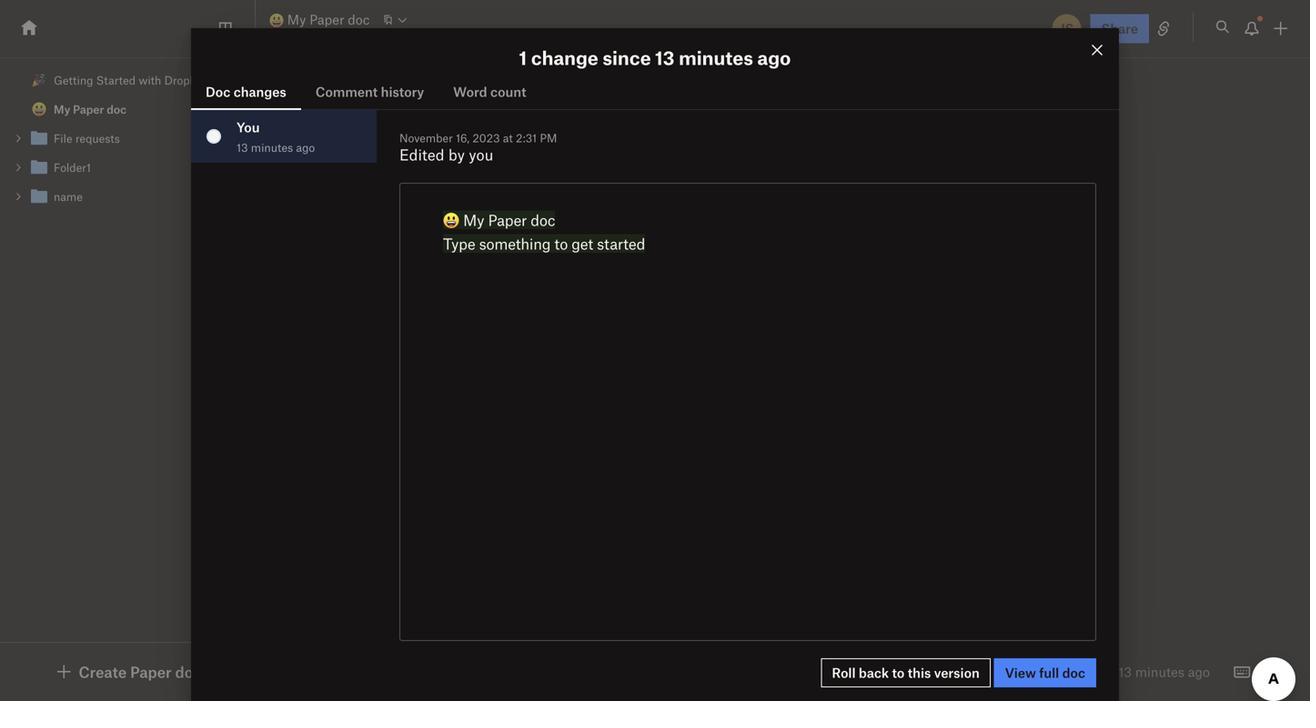Task type: locate. For each thing, give the bounding box(es) containing it.
2 horizontal spatial minutes
[[1136, 665, 1185, 680]]

13 inside you 13 minutes ago
[[237, 141, 248, 154]]

1 vertical spatial minutes
[[251, 141, 293, 154]]

2 vertical spatial minutes
[[1136, 665, 1185, 680]]

paper right create
[[130, 663, 172, 682]]

2 horizontal spatial 13
[[1119, 665, 1133, 680]]

0 vertical spatial get
[[572, 235, 594, 253]]

ago
[[758, 46, 791, 69], [296, 141, 315, 154], [1189, 665, 1211, 680]]

comment history
[[316, 84, 424, 100]]

roll
[[832, 666, 856, 681]]

minutes right updated
[[1136, 665, 1185, 680]]

1 horizontal spatial started
[[597, 235, 646, 253]]

type
[[443, 235, 476, 253], [382, 368, 415, 386]]

2023
[[473, 131, 500, 145]]

0 horizontal spatial type
[[382, 368, 415, 386]]

create paper doc
[[79, 663, 202, 682]]

1 vertical spatial type
[[382, 368, 415, 386]]

my paper doc up type something to get started
[[372, 291, 622, 337]]

my paper doc link down started
[[0, 95, 255, 124]]

2 horizontal spatial to
[[893, 666, 905, 681]]

0 horizontal spatial to
[[497, 368, 510, 386]]

13 for you 13 minutes ago
[[237, 141, 248, 154]]

2 vertical spatial ago
[[1189, 665, 1211, 680]]

1 vertical spatial to
[[497, 368, 510, 386]]

minutes right since
[[679, 46, 754, 69]]

0 vertical spatial to
[[555, 235, 568, 253]]

0 horizontal spatial my paper doc
[[54, 102, 127, 116]]

1 vertical spatial ago
[[296, 141, 315, 154]]

started
[[597, 235, 646, 253], [540, 368, 590, 386]]

my paper doc down getting
[[54, 102, 127, 116]]

get
[[572, 235, 594, 253], [514, 368, 536, 386]]

0 vertical spatial my paper doc link
[[269, 9, 370, 30]]

paper right 😃
[[488, 211, 527, 229]]

0 horizontal spatial get
[[514, 368, 536, 386]]

my inside 😃 my paper doc type something to get started
[[463, 211, 485, 229]]

0 horizontal spatial 13
[[237, 141, 248, 154]]

1 vertical spatial get
[[514, 368, 536, 386]]

0 horizontal spatial minutes
[[251, 141, 293, 154]]

doc inside 😃 my paper doc type something to get started
[[531, 211, 556, 229]]

my paper doc link
[[269, 9, 370, 30], [0, 95, 255, 124]]

1 vertical spatial something
[[419, 368, 493, 386]]

0 vertical spatial something
[[479, 235, 551, 253]]

my
[[287, 12, 306, 27], [54, 102, 70, 116], [463, 211, 485, 229], [381, 291, 436, 337]]

1 vertical spatial my paper doc link
[[0, 95, 255, 124]]

my paper doc
[[284, 12, 370, 27], [54, 102, 127, 116], [372, 291, 622, 337]]

0 horizontal spatial my paper doc link
[[0, 95, 255, 124]]

2 vertical spatial to
[[893, 666, 905, 681]]

my paper doc up comment
[[284, 12, 370, 27]]

1 horizontal spatial minutes
[[679, 46, 754, 69]]

share button
[[1091, 14, 1150, 43]]

changes
[[234, 84, 286, 100]]

by
[[449, 145, 465, 164]]

0 vertical spatial type
[[443, 235, 476, 253]]

minutes
[[679, 46, 754, 69], [251, 141, 293, 154], [1136, 665, 1185, 680]]

2 vertical spatial my paper doc
[[372, 291, 622, 337]]

paper inside 'link'
[[211, 73, 241, 87]]

you 13 minutes ago
[[237, 119, 315, 154]]

paper up type something to get started
[[445, 291, 548, 337]]

you
[[469, 145, 494, 164]]

1 vertical spatial started
[[540, 368, 590, 386]]

2 list item from the top
[[0, 153, 255, 182]]

13 right updated
[[1119, 665, 1133, 680]]

0 vertical spatial my paper doc
[[284, 12, 370, 27]]

paper right dropbox
[[211, 73, 241, 87]]

/ contents list
[[0, 66, 255, 211]]

minutes inside you 13 minutes ago
[[251, 141, 293, 154]]

ago for you 13 minutes ago
[[296, 141, 315, 154]]

1 horizontal spatial ago
[[758, 46, 791, 69]]

something
[[479, 235, 551, 253], [419, 368, 493, 386]]

paper
[[310, 12, 344, 27], [211, 73, 241, 87], [73, 102, 104, 116], [488, 211, 527, 229], [445, 291, 548, 337], [130, 663, 172, 682]]

0 horizontal spatial started
[[540, 368, 590, 386]]

tab list
[[191, 74, 1120, 110]]

0 horizontal spatial ago
[[296, 141, 315, 154]]

doc
[[348, 12, 370, 27], [107, 102, 127, 116], [531, 211, 556, 229], [557, 291, 622, 337], [175, 663, 202, 682], [1063, 666, 1086, 681]]

to inside popup button
[[893, 666, 905, 681]]

13 right since
[[656, 46, 675, 69]]

doc inside popup button
[[175, 663, 202, 682]]

1 horizontal spatial to
[[555, 235, 568, 253]]

create
[[79, 663, 127, 682]]

view full doc
[[1006, 666, 1086, 681]]

13 down the you
[[237, 141, 248, 154]]

november
[[400, 131, 453, 145]]

pm
[[540, 131, 558, 145]]

2:31
[[516, 131, 537, 145]]

my paper doc link up comment
[[269, 9, 370, 30]]

13
[[656, 46, 675, 69], [237, 141, 248, 154], [1119, 665, 1133, 680]]

create paper doc button
[[53, 662, 202, 684]]

minutes down the you
[[251, 141, 293, 154]]

updated 13 minutes ago
[[1064, 665, 1211, 680]]

view
[[1006, 666, 1037, 681]]

party popper image
[[32, 73, 46, 87]]

1 vertical spatial my paper doc
[[54, 102, 127, 116]]

1 vertical spatial 13
[[237, 141, 248, 154]]

1 horizontal spatial my paper doc
[[284, 12, 370, 27]]

updated
[[1064, 665, 1116, 680]]

ago for updated 13 minutes ago
[[1189, 665, 1211, 680]]

type inside 😃 my paper doc type something to get started
[[443, 235, 476, 253]]

list item
[[0, 124, 255, 153], [0, 153, 255, 182], [0, 182, 255, 211]]

grinning face with big eyes image
[[32, 102, 46, 117]]

2 horizontal spatial ago
[[1189, 665, 1211, 680]]

ago inside you 13 minutes ago
[[296, 141, 315, 154]]

edited
[[400, 145, 445, 164]]

2 vertical spatial 13
[[1119, 665, 1133, 680]]

1 horizontal spatial get
[[572, 235, 594, 253]]

0 vertical spatial started
[[597, 235, 646, 253]]

minutes for updated 13 minutes ago
[[1136, 665, 1185, 680]]

full
[[1040, 666, 1060, 681]]

1
[[519, 46, 527, 69]]

minutes for you 13 minutes ago
[[251, 141, 293, 154]]

doc
[[206, 84, 231, 100]]

to
[[555, 235, 568, 253], [497, 368, 510, 386], [893, 666, 905, 681]]

😃
[[443, 211, 458, 230]]

16,
[[456, 131, 470, 145]]

1 horizontal spatial type
[[443, 235, 476, 253]]

grinning face with big eyes image
[[269, 13, 284, 28]]

0 vertical spatial 13
[[656, 46, 675, 69]]

0 vertical spatial ago
[[758, 46, 791, 69]]



Task type: vqa. For each thing, say whether or not it's contained in the screenshot.
started inside 😃 My Paper doc Type something to get started
yes



Task type: describe. For each thing, give the bounding box(es) containing it.
paper right grinning face with big eyes icon
[[310, 12, 344, 27]]

history
[[381, 84, 424, 100]]

with
[[139, 73, 161, 87]]

you tab list
[[191, 110, 377, 702]]

dropbox
[[164, 73, 208, 87]]

started inside 😃 my paper doc type something to get started
[[597, 235, 646, 253]]

dig image
[[53, 662, 75, 684]]

roll back to this version button
[[821, 659, 991, 688]]

share
[[1102, 20, 1139, 36]]

word
[[453, 84, 488, 100]]

1 list item from the top
[[0, 124, 255, 153]]

you
[[237, 119, 260, 135]]

to inside 😃 my paper doc type something to get started
[[555, 235, 568, 253]]

1 horizontal spatial 13
[[656, 46, 675, 69]]

paper inside 😃 my paper doc type something to get started
[[488, 211, 527, 229]]

13 for updated 13 minutes ago
[[1119, 665, 1133, 680]]

count
[[491, 84, 527, 100]]

getting started with dropbox paper link
[[0, 66, 255, 95]]

getting
[[54, 73, 93, 87]]

november 16, 2023 at 2:31 pm edited by you
[[400, 131, 558, 164]]

0 vertical spatial minutes
[[679, 46, 754, 69]]

this
[[908, 666, 932, 681]]

since
[[603, 46, 651, 69]]

1 change since 13 minutes ago
[[519, 46, 791, 69]]

comment
[[316, 84, 378, 100]]

doc changes
[[206, 84, 286, 100]]

doc inside popup button
[[1063, 666, 1086, 681]]

view full doc button
[[995, 659, 1097, 688]]

roll back to this version
[[832, 666, 980, 681]]

change
[[531, 46, 599, 69]]

word count
[[453, 84, 527, 100]]

my inside / contents list
[[54, 102, 70, 116]]

get inside 😃 my paper doc type something to get started
[[572, 235, 594, 253]]

doc inside / contents list
[[107, 102, 127, 116]]

something inside 😃 my paper doc type something to get started
[[479, 235, 551, 253]]

at
[[503, 131, 513, 145]]

to for roll back to this version
[[893, 666, 905, 681]]

version
[[935, 666, 980, 681]]

js button
[[1051, 12, 1084, 45]]

1 horizontal spatial my paper doc link
[[269, 9, 370, 30]]

to for type something to get started
[[497, 368, 510, 386]]

paper inside popup button
[[130, 663, 172, 682]]

js
[[1060, 20, 1075, 36]]

paper down getting
[[73, 102, 104, 116]]

tab list containing doc changes
[[191, 74, 1120, 110]]

started
[[96, 73, 136, 87]]

getting started with dropbox paper
[[54, 73, 241, 87]]

2 horizontal spatial my paper doc
[[372, 291, 622, 337]]

😃 my paper doc type something to get started
[[443, 211, 646, 253]]

3 list item from the top
[[0, 182, 255, 211]]

back
[[859, 666, 889, 681]]

my paper doc inside / contents list
[[54, 102, 127, 116]]

type something to get started
[[382, 368, 590, 386]]



